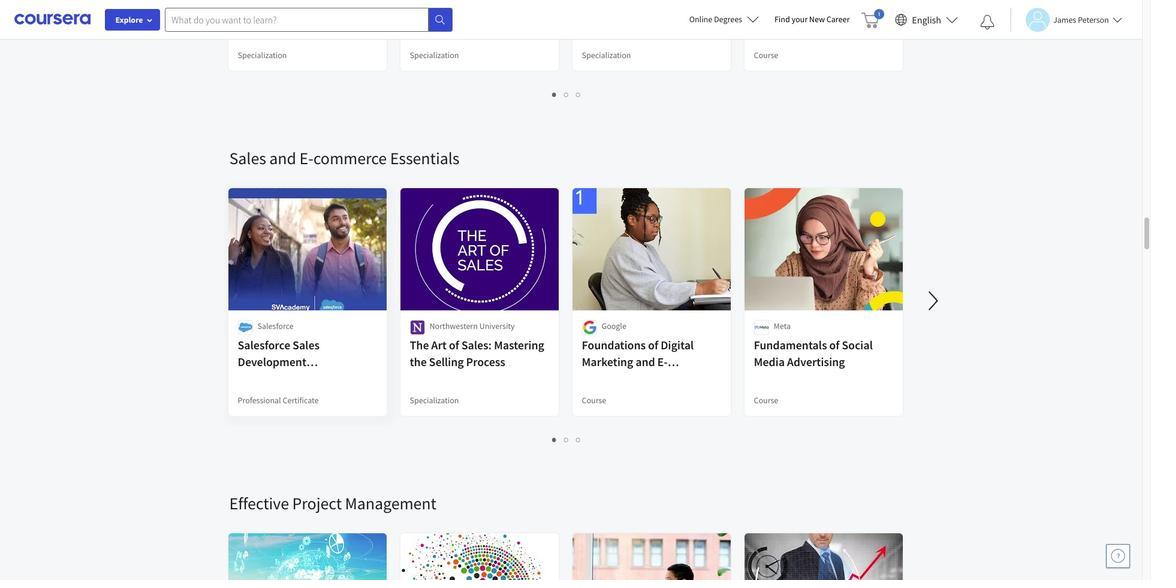 Task type: describe. For each thing, give the bounding box(es) containing it.
1 button for first 2 button
[[549, 88, 561, 101]]

the
[[410, 354, 427, 369]]

find your new career
[[775, 14, 850, 25]]

social
[[842, 338, 873, 353]]

and inside foundations of digital marketing and e- commerce
[[636, 354, 655, 369]]

explore
[[115, 14, 143, 25]]

salesforce for salesforce
[[257, 321, 294, 332]]

1 button for 2 button within sales and e-commerce essentials carousel element
[[549, 433, 561, 447]]

james
[[1053, 14, 1076, 25]]

specialization inside sales and e-commerce essentials carousel element
[[410, 395, 459, 406]]

beginning
[[484, 0, 535, 7]]

learn
[[410, 0, 439, 7]]

salesforce image
[[238, 320, 253, 335]]

1 list from the top
[[229, 88, 904, 101]]

improve
[[238, 0, 280, 7]]

meta
[[774, 321, 791, 332]]

order
[[842, 9, 871, 24]]

project
[[292, 493, 342, 514]]

effective project management carousel element
[[223, 457, 1151, 580]]

2 for 2 button within sales and e-commerce essentials carousel element
[[564, 434, 569, 445]]

of for foundations
[[648, 338, 658, 353]]

meta image
[[754, 320, 769, 335]]

english:
[[441, 0, 481, 7]]

course down choice
[[754, 50, 778, 61]]

sales and e-commerce essentials carousel element
[[223, 112, 1151, 457]]

advertising
[[787, 354, 845, 369]]

foundations of digital marketing and e- commerce
[[582, 338, 694, 386]]

find
[[775, 14, 790, 25]]

2 button inside sales and e-commerce essentials carousel element
[[561, 433, 573, 447]]

peterson
[[1078, 14, 1109, 25]]

1 for first 2 button
[[552, 89, 557, 100]]

0 horizontal spatial sales
[[229, 147, 266, 169]]

list inside sales and e-commerce essentials carousel element
[[229, 433, 904, 447]]

northwestern university image
[[410, 320, 425, 335]]

art
[[431, 338, 447, 353]]

0 horizontal spatial word
[[812, 9, 839, 24]]

representative
[[238, 371, 315, 386]]

business model innovation course by hec paris, image
[[400, 534, 559, 580]]

show notifications image
[[980, 15, 995, 29]]

communication
[[238, 9, 319, 24]]

3 button for first 2 button
[[573, 88, 585, 101]]

development
[[238, 354, 306, 369]]

essentials
[[390, 147, 459, 169]]

your
[[792, 14, 808, 25]]

northwestern
[[430, 321, 478, 332]]

james peterson button
[[1010, 7, 1122, 31]]

the art of sales: mastering the selling process
[[410, 338, 544, 369]]

1 2 button from the top
[[561, 88, 573, 101]]

online
[[689, 14, 712, 25]]

project initiation: starting a successful project course by google, image
[[572, 534, 731, 580]]

improve your english communication skills
[[238, 0, 349, 24]]

commerce inside foundations of digital marketing and e- commerce
[[582, 371, 635, 386]]

explore button
[[105, 9, 160, 31]]

2 for first 2 button
[[564, 89, 569, 100]]



Task type: locate. For each thing, give the bounding box(es) containing it.
0 horizontal spatial e-
[[299, 147, 313, 169]]

salesforce for salesforce sales development representative
[[238, 338, 290, 353]]

choice
[[754, 9, 788, 24]]

marketing
[[582, 354, 633, 369]]

fundamentals
[[754, 338, 827, 353]]

james peterson
[[1053, 14, 1109, 25]]

2 2 from the top
[[564, 434, 569, 445]]

of left social
[[829, 338, 840, 353]]

sales and e-commerce essentials
[[229, 147, 459, 169]]

1 vertical spatial salesforce
[[238, 338, 290, 353]]

salesforce
[[257, 321, 294, 332], [238, 338, 290, 353]]

e- inside foundations of digital marketing and e- commerce
[[657, 354, 668, 369]]

specialization
[[238, 50, 287, 61], [410, 50, 459, 61], [582, 50, 631, 61], [410, 395, 459, 406]]

of
[[449, 338, 459, 353], [648, 338, 658, 353], [829, 338, 840, 353]]

foundations
[[582, 338, 646, 353]]

1 1 button from the top
[[549, 88, 561, 101]]

coursera image
[[14, 10, 91, 29]]

1 vertical spatial 1
[[552, 434, 557, 445]]

grammar
[[410, 9, 458, 24]]

writing and editing: word choice and word order
[[754, 0, 884, 24]]

0 vertical spatial sales
[[229, 147, 266, 169]]

1
[[552, 89, 557, 100], [552, 434, 557, 445]]

0 vertical spatial salesforce
[[257, 321, 294, 332]]

salesforce up development
[[238, 338, 290, 353]]

0 vertical spatial word
[[857, 0, 884, 7]]

learn english: beginning grammar
[[410, 0, 535, 24]]

1 horizontal spatial e-
[[657, 354, 668, 369]]

1 vertical spatial sales
[[293, 338, 320, 353]]

digital
[[661, 338, 694, 353]]

degrees
[[714, 14, 742, 25]]

find your new career link
[[769, 12, 856, 27]]

1 3 from the top
[[576, 89, 581, 100]]

0 vertical spatial 2 button
[[561, 88, 573, 101]]

1 horizontal spatial sales
[[293, 338, 320, 353]]

salesforce right salesforce image
[[257, 321, 294, 332]]

1 horizontal spatial of
[[648, 338, 658, 353]]

english
[[308, 0, 345, 7], [912, 13, 941, 25]]

effective
[[229, 493, 289, 514]]

help center image
[[1111, 549, 1125, 564]]

2 3 from the top
[[576, 434, 581, 445]]

effective project management
[[229, 493, 436, 514]]

specialization link
[[571, 0, 732, 72]]

2 1 from the top
[[552, 434, 557, 445]]

selling
[[429, 354, 464, 369]]

english up skills
[[308, 0, 345, 7]]

specialization inside "specialization" "link"
[[582, 50, 631, 61]]

process
[[466, 354, 505, 369]]

1 vertical spatial 3
[[576, 434, 581, 445]]

northwestern university
[[430, 321, 515, 332]]

0 vertical spatial 2
[[564, 89, 569, 100]]

1 horizontal spatial word
[[857, 0, 884, 7]]

english inside english button
[[912, 13, 941, 25]]

new
[[809, 14, 825, 25]]

1 vertical spatial commerce
[[582, 371, 635, 386]]

course down media
[[754, 395, 778, 406]]

None search field
[[165, 7, 453, 31]]

and
[[793, 0, 813, 7], [790, 9, 810, 24], [269, 147, 296, 169], [636, 354, 655, 369]]

course for fundamentals of social media advertising
[[754, 395, 778, 406]]

online degrees button
[[680, 6, 769, 32]]

google
[[602, 321, 626, 332]]

1 button inside sales and e-commerce essentials carousel element
[[549, 433, 561, 447]]

course for foundations of digital marketing and e- commerce
[[582, 395, 606, 406]]

2 of from the left
[[648, 338, 658, 353]]

2 horizontal spatial of
[[829, 338, 840, 353]]

sales
[[229, 147, 266, 169], [293, 338, 320, 353]]

1 vertical spatial 2 button
[[561, 433, 573, 447]]

online degrees
[[689, 14, 742, 25]]

1 of from the left
[[449, 338, 459, 353]]

english inside improve your english communication skills
[[308, 0, 345, 7]]

1 vertical spatial 1 button
[[549, 433, 561, 447]]

skills
[[322, 9, 349, 24]]

0 vertical spatial 1 button
[[549, 88, 561, 101]]

1 horizontal spatial commerce
[[582, 371, 635, 386]]

1 for 2 button within sales and e-commerce essentials carousel element
[[552, 434, 557, 445]]

3 button for 2 button within sales and e-commerce essentials carousel element
[[573, 433, 585, 447]]

course
[[754, 50, 778, 61], [582, 395, 606, 406], [754, 395, 778, 406]]

0 vertical spatial 3
[[576, 89, 581, 100]]

of right art
[[449, 338, 459, 353]]

english button
[[890, 0, 963, 39]]

mastering
[[494, 338, 544, 353]]

2 1 button from the top
[[549, 433, 561, 447]]

1 vertical spatial 3 button
[[573, 433, 585, 447]]

0 horizontal spatial english
[[308, 0, 345, 7]]

0 horizontal spatial commerce
[[313, 147, 387, 169]]

1 vertical spatial list
[[229, 433, 904, 447]]

professional certificate
[[238, 395, 319, 406]]

word
[[857, 0, 884, 7], [812, 9, 839, 24]]

of inside fundamentals of social media advertising
[[829, 338, 840, 353]]

2 2 button from the top
[[561, 433, 573, 447]]

list
[[229, 88, 904, 101], [229, 433, 904, 447]]

fundamentals of social media advertising
[[754, 338, 873, 369]]

0 vertical spatial english
[[308, 0, 345, 7]]

0 vertical spatial 1
[[552, 89, 557, 100]]

1 vertical spatial 2
[[564, 434, 569, 445]]

2 3 button from the top
[[573, 433, 585, 447]]

budgeting and scheduling projects course by university of california, irvine, image
[[744, 534, 903, 580]]

of inside foundations of digital marketing and e- commerce
[[648, 338, 658, 353]]

1 2 from the top
[[564, 89, 569, 100]]

your
[[283, 0, 306, 7]]

1 vertical spatial english
[[912, 13, 941, 25]]

university
[[479, 321, 515, 332]]

2 button
[[561, 88, 573, 101], [561, 433, 573, 447]]

shopping cart: 1 item image
[[862, 9, 884, 28]]

0 vertical spatial 3 button
[[573, 88, 585, 101]]

google image
[[582, 320, 597, 335]]

3 inside sales and e-commerce essentials carousel element
[[576, 434, 581, 445]]

certificate
[[283, 395, 319, 406]]

business sustainability in the circular economy course by university of london, royal holloway, university of london, image
[[228, 534, 387, 580]]

1 horizontal spatial english
[[912, 13, 941, 25]]

professional
[[238, 395, 281, 406]]

3 button
[[573, 88, 585, 101], [573, 433, 585, 447]]

3 of from the left
[[829, 338, 840, 353]]

e-
[[299, 147, 313, 169], [657, 354, 668, 369]]

1 3 button from the top
[[573, 88, 585, 101]]

1 button
[[549, 88, 561, 101], [549, 433, 561, 447]]

next slide image
[[919, 287, 948, 315]]

salesforce inside salesforce sales development representative
[[238, 338, 290, 353]]

What do you want to learn? text field
[[165, 7, 429, 31]]

commerce
[[313, 147, 387, 169], [582, 371, 635, 386]]

0 vertical spatial commerce
[[313, 147, 387, 169]]

the
[[410, 338, 429, 353]]

english right shopping cart: 1 item image
[[912, 13, 941, 25]]

career
[[827, 14, 850, 25]]

of for fundamentals
[[829, 338, 840, 353]]

2
[[564, 89, 569, 100], [564, 434, 569, 445]]

editing:
[[815, 0, 855, 7]]

0 vertical spatial e-
[[299, 147, 313, 169]]

writing
[[754, 0, 791, 7]]

1 vertical spatial e-
[[657, 354, 668, 369]]

media
[[754, 354, 785, 369]]

0 vertical spatial list
[[229, 88, 904, 101]]

1 vertical spatial word
[[812, 9, 839, 24]]

sales:
[[461, 338, 492, 353]]

of left digital
[[648, 338, 658, 353]]

3
[[576, 89, 581, 100], [576, 434, 581, 445]]

of inside the art of sales: mastering the selling process
[[449, 338, 459, 353]]

1 inside sales and e-commerce essentials carousel element
[[552, 434, 557, 445]]

2 list from the top
[[229, 433, 904, 447]]

salesforce sales development representative
[[238, 338, 320, 386]]

1 1 from the top
[[552, 89, 557, 100]]

management
[[345, 493, 436, 514]]

sales inside salesforce sales development representative
[[293, 338, 320, 353]]

2 inside sales and e-commerce essentials carousel element
[[564, 434, 569, 445]]

course down marketing
[[582, 395, 606, 406]]

0 horizontal spatial of
[[449, 338, 459, 353]]



Task type: vqa. For each thing, say whether or not it's contained in the screenshot.


